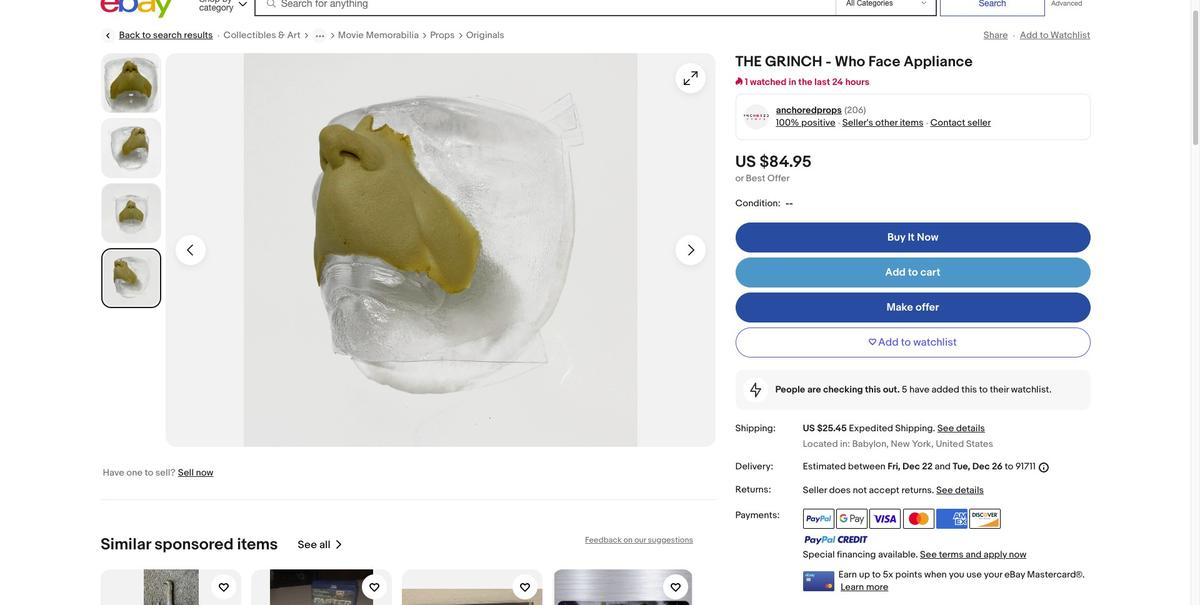 Task type: describe. For each thing, give the bounding box(es) containing it.
1 horizontal spatial now
[[1009, 548, 1026, 560]]

our
[[634, 535, 646, 545]]

movie memorabilia
[[338, 29, 419, 41]]

returns
[[902, 484, 932, 496]]

watchlist
[[1051, 29, 1090, 41]]

picture 3 of 4 image
[[102, 184, 160, 243]]

back to search results
[[119, 29, 213, 41]]

items for seller's other items
[[900, 117, 924, 129]]

buy it now
[[887, 231, 938, 244]]

24
[[832, 76, 843, 88]]

available.
[[878, 548, 918, 560]]

picture 1 of 4 image
[[102, 54, 160, 113]]

back to search results link
[[100, 28, 213, 43]]

items for similar sponsored items
[[237, 535, 278, 554]]

see all link
[[298, 535, 343, 554]]

100%
[[776, 117, 799, 129]]

shop by category button
[[194, 0, 250, 15]]

art
[[287, 29, 300, 41]]

up
[[859, 569, 870, 580]]

have
[[103, 467, 124, 479]]

when
[[924, 569, 947, 580]]

learn
[[841, 581, 864, 593]]

delivery:
[[735, 461, 773, 473]]

shipping
[[895, 423, 933, 434]]

100% positive
[[776, 117, 835, 129]]

us $25.45
[[803, 423, 847, 434]]

face
[[868, 53, 900, 71]]

discover image
[[970, 508, 1001, 528]]

props
[[430, 29, 455, 41]]

feedback
[[585, 535, 621, 545]]

(206)
[[844, 104, 866, 116]]

special financing available. see terms and apply now
[[803, 548, 1026, 560]]

share
[[984, 29, 1008, 41]]

york,
[[912, 438, 934, 450]]

to inside earn up to 5x points when you use your ebay mastercard®. learn more
[[872, 569, 881, 580]]

points
[[895, 569, 922, 580]]

anchoredprops (206)
[[776, 104, 866, 116]]

back
[[119, 29, 140, 41]]

states
[[966, 438, 993, 450]]

make
[[887, 301, 913, 314]]

sell now link
[[178, 467, 213, 479]]

expedited shipping . see details
[[849, 423, 985, 434]]

see all
[[298, 538, 330, 551]]

in
[[789, 76, 796, 88]]

1 this from the left
[[865, 384, 881, 396]]

paypal credit image
[[803, 535, 868, 545]]

condition: --
[[735, 197, 793, 209]]

see terms and apply now link
[[920, 548, 1026, 560]]

hours
[[845, 76, 870, 88]]

by
[[222, 0, 232, 3]]

0 vertical spatial see details link
[[937, 423, 985, 434]]

originals
[[466, 29, 504, 41]]

payments:
[[735, 509, 780, 521]]

0 vertical spatial .
[[933, 423, 935, 434]]

you
[[949, 569, 964, 580]]

to right back
[[142, 29, 151, 41]]

91711
[[1016, 461, 1036, 473]]

contact seller
[[930, 117, 991, 129]]

add to cart
[[885, 266, 941, 279]]

cart
[[920, 266, 941, 279]]

learn more link
[[841, 581, 888, 593]]

condition:
[[735, 197, 781, 209]]

1
[[745, 76, 748, 88]]

added
[[932, 384, 959, 396]]

to left watchlist on the right
[[1040, 29, 1049, 41]]

anchoredprops image
[[743, 104, 769, 130]]

similar
[[100, 535, 151, 554]]

offer
[[916, 301, 939, 314]]

master card image
[[903, 508, 934, 528]]

add to watchlist
[[1020, 29, 1090, 41]]

22
[[922, 461, 933, 473]]

people are checking this out. 5 have added this to their watchlist.
[[775, 384, 1052, 396]]

0 vertical spatial details
[[956, 423, 985, 434]]

sell
[[178, 467, 194, 479]]

26
[[992, 461, 1003, 473]]

feedback on our suggestions
[[585, 535, 693, 545]]

their
[[990, 384, 1009, 396]]

- for grinch
[[826, 53, 832, 71]]

contact seller link
[[930, 117, 991, 129]]

1 vertical spatial see details link
[[936, 484, 984, 496]]

united
[[936, 438, 964, 450]]

are
[[807, 384, 821, 396]]

- for -
[[789, 197, 793, 209]]

1 watched in the last 24 hours
[[745, 76, 870, 88]]

all
[[319, 538, 330, 551]]

ebay
[[1004, 569, 1025, 580]]

originals link
[[466, 29, 504, 42]]

and for terms
[[966, 548, 982, 560]]

seller
[[803, 484, 827, 496]]

buy
[[887, 231, 905, 244]]

tue,
[[953, 461, 970, 473]]

the grinch - who face appliance
[[735, 53, 973, 71]]



Task type: vqa. For each thing, say whether or not it's contained in the screenshot.
SUGGESTIONS
yes



Task type: locate. For each thing, give the bounding box(es) containing it.
grinch
[[765, 53, 822, 71]]

now up ebay
[[1009, 548, 1026, 560]]

to right one
[[145, 467, 153, 479]]

new
[[891, 438, 910, 450]]

1 vertical spatial add
[[885, 266, 906, 279]]

items
[[900, 117, 924, 129], [237, 535, 278, 554]]

details
[[956, 423, 985, 434], [955, 484, 984, 496]]

special
[[803, 548, 835, 560]]

to
[[142, 29, 151, 41], [1040, 29, 1049, 41], [908, 266, 918, 279], [901, 336, 911, 349], [979, 384, 988, 396], [1005, 461, 1014, 473], [145, 467, 153, 479], [872, 569, 881, 580]]

your
[[984, 569, 1002, 580]]

collectibles
[[224, 29, 276, 41]]

1 vertical spatial us
[[803, 423, 815, 434]]

to right 26
[[1005, 461, 1014, 473]]

make offer
[[887, 301, 939, 314]]

100% positive link
[[776, 117, 835, 129]]

located
[[803, 438, 838, 450]]

feedback on our suggestions link
[[585, 535, 693, 545]]

search
[[153, 29, 182, 41]]

add inside button
[[878, 336, 899, 349]]

0 vertical spatial items
[[900, 117, 924, 129]]

0 horizontal spatial us
[[735, 153, 756, 172]]

category
[[199, 2, 233, 12]]

1 horizontal spatial this
[[962, 384, 977, 396]]

. down 22
[[932, 484, 934, 496]]

now
[[917, 231, 938, 244]]

dec
[[903, 461, 920, 473], [972, 461, 990, 473]]

dec left 22
[[903, 461, 920, 473]]

items left see all
[[237, 535, 278, 554]]

between
[[848, 461, 886, 473]]

earn up to 5x points when you use your ebay mastercard®. learn more
[[839, 569, 1085, 593]]

0 horizontal spatial and
[[935, 461, 951, 473]]

appliance
[[904, 53, 973, 71]]

located in: babylon, new york, united states
[[803, 438, 993, 450]]

american express image
[[936, 508, 968, 528]]

us up the or
[[735, 153, 756, 172]]

to left the their
[[979, 384, 988, 396]]

1 horizontal spatial and
[[966, 548, 982, 560]]

visa image
[[870, 508, 901, 528]]

5
[[902, 384, 907, 396]]

collectibles & art link
[[224, 29, 300, 42]]

items right other in the top of the page
[[900, 117, 924, 129]]

last
[[814, 76, 830, 88]]

us
[[735, 153, 756, 172], [803, 423, 815, 434]]

out.
[[883, 384, 900, 396]]

see details link down tue, in the bottom right of the page
[[936, 484, 984, 496]]

None submit
[[940, 0, 1045, 16]]

seller
[[967, 117, 991, 129]]

and for 22
[[935, 461, 951, 473]]

1 vertical spatial now
[[1009, 548, 1026, 560]]

seller's other items link
[[842, 117, 924, 129]]

$25.45
[[817, 423, 847, 434]]

details up states
[[956, 423, 985, 434]]

see details link
[[937, 423, 985, 434], [936, 484, 984, 496]]

collectibles & art
[[224, 29, 300, 41]]

now right sell at the bottom
[[196, 467, 213, 479]]

results
[[184, 29, 213, 41]]

see left all
[[298, 538, 317, 551]]

ebay mastercard image
[[803, 571, 834, 591]]

movie
[[338, 29, 364, 41]]

0 horizontal spatial items
[[237, 535, 278, 554]]

us up located
[[803, 423, 815, 434]]

fri,
[[888, 461, 900, 473]]

see details link up united
[[937, 423, 985, 434]]

picture 4 of 4 image
[[102, 249, 160, 307]]

props link
[[430, 29, 455, 42]]

add for add to cart
[[885, 266, 906, 279]]

movie memorabilia link
[[338, 29, 419, 42]]

add for add to watchlist
[[878, 336, 899, 349]]

2 dec from the left
[[972, 461, 990, 473]]

the grinch - who face appliance - picture 4 of 4 image
[[165, 53, 715, 447]]

add
[[1020, 29, 1038, 41], [885, 266, 906, 279], [878, 336, 899, 349]]

shop by category
[[199, 0, 233, 12]]

share button
[[984, 29, 1008, 41]]

other
[[875, 117, 898, 129]]

2 vertical spatial add
[[878, 336, 899, 349]]

us $84.95 or best offer
[[735, 153, 812, 184]]

2 this from the left
[[962, 384, 977, 396]]

1 vertical spatial items
[[237, 535, 278, 554]]

watched
[[750, 76, 787, 88]]

see
[[937, 423, 954, 434], [936, 484, 953, 496], [298, 538, 317, 551], [920, 548, 937, 560]]

see up united
[[937, 423, 954, 434]]

add to watchlist button
[[735, 328, 1090, 358]]

add left the cart
[[885, 266, 906, 279]]

anchoredprops link
[[776, 104, 842, 117]]

1 horizontal spatial items
[[900, 117, 924, 129]]

0 vertical spatial us
[[735, 153, 756, 172]]

. up york,
[[933, 423, 935, 434]]

with details__icon image
[[750, 383, 761, 398]]

the
[[798, 76, 812, 88]]

buy it now link
[[735, 222, 1090, 252]]

in:
[[840, 438, 850, 450]]

this right added
[[962, 384, 977, 396]]

us for $84.95
[[735, 153, 756, 172]]

1 horizontal spatial us
[[803, 423, 815, 434]]

add to cart link
[[735, 257, 1090, 287]]

suggestions
[[648, 535, 693, 545]]

apply
[[984, 548, 1007, 560]]

sponsored
[[154, 535, 233, 554]]

add down make
[[878, 336, 899, 349]]

1 dec from the left
[[903, 461, 920, 473]]

have
[[909, 384, 930, 396]]

add right share button
[[1020, 29, 1038, 41]]

contact
[[930, 117, 965, 129]]

accept
[[869, 484, 899, 496]]

0 vertical spatial now
[[196, 467, 213, 479]]

this
[[865, 384, 881, 396], [962, 384, 977, 396]]

this left out.
[[865, 384, 881, 396]]

1 vertical spatial and
[[966, 548, 982, 560]]

babylon,
[[852, 438, 889, 450]]

see up when
[[920, 548, 937, 560]]

paypal image
[[803, 508, 834, 528]]

to left 5x
[[872, 569, 881, 580]]

see right returns
[[936, 484, 953, 496]]

dec left 26
[[972, 461, 990, 473]]

who
[[835, 53, 865, 71]]

Search for anything text field
[[256, 0, 833, 15]]

add for add to watchlist
[[1020, 29, 1038, 41]]

google pay image
[[836, 508, 868, 528]]

See all text field
[[298, 538, 330, 551]]

earn
[[839, 569, 857, 580]]

0 horizontal spatial this
[[865, 384, 881, 396]]

0 vertical spatial add
[[1020, 29, 1038, 41]]

picture 2 of 4 image
[[102, 119, 160, 178]]

to inside button
[[901, 336, 911, 349]]

1 vertical spatial details
[[955, 484, 984, 496]]

to left the cart
[[908, 266, 918, 279]]

1 vertical spatial .
[[932, 484, 934, 496]]

add to watchlist link
[[1020, 29, 1090, 41]]

us for $25.45
[[803, 423, 815, 434]]

or
[[735, 172, 744, 184]]

0 horizontal spatial dec
[[903, 461, 920, 473]]

best
[[746, 172, 765, 184]]

watchlist.
[[1011, 384, 1052, 396]]

the
[[735, 53, 762, 71]]

and right 22
[[935, 461, 951, 473]]

details down tue, in the bottom right of the page
[[955, 484, 984, 496]]

us inside us $84.95 or best offer
[[735, 153, 756, 172]]

to left the watchlist
[[901, 336, 911, 349]]

watchlist
[[913, 336, 957, 349]]

estimated between fri, dec 22 and tue, dec 26 to 91711
[[803, 461, 1036, 473]]

and up use
[[966, 548, 982, 560]]

0 vertical spatial and
[[935, 461, 951, 473]]

1 horizontal spatial dec
[[972, 461, 990, 473]]

0 horizontal spatial now
[[196, 467, 213, 479]]



